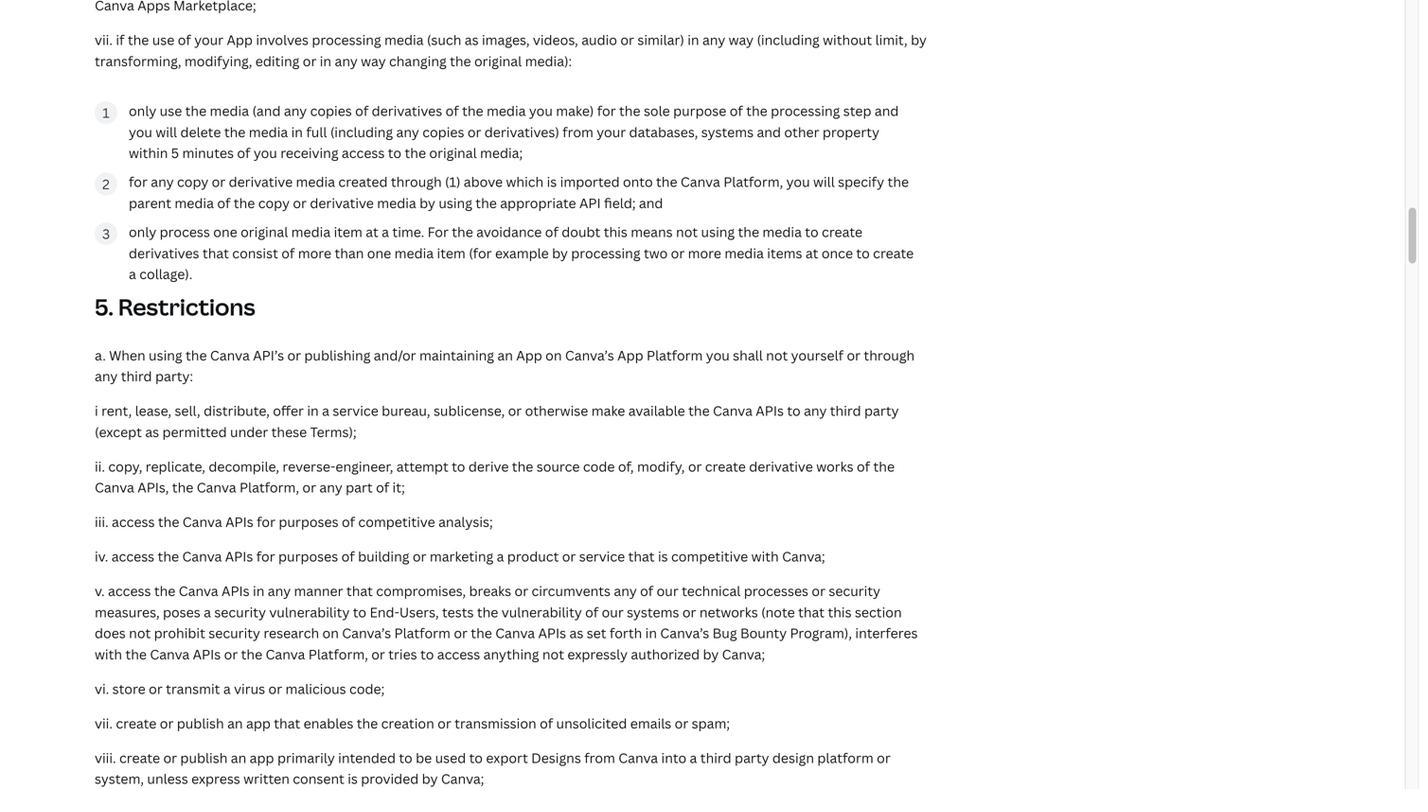 Task type: locate. For each thing, give the bounding box(es) containing it.
or inside only use the media (and any copies of derivatives of the media you make) for the sole purpose of the processing step and you will delete the media in full (including any copies or derivatives) from your databases, systems and other property within 5 minutes of you receiving access to the original media;
[[468, 123, 482, 141]]

2 horizontal spatial third
[[830, 402, 862, 420]]

0 horizontal spatial service
[[333, 402, 379, 420]]

derivative down created
[[310, 194, 374, 212]]

5.
[[95, 292, 113, 323]]

0 vertical spatial systems
[[702, 123, 754, 141]]

0 vertical spatial party
[[865, 402, 899, 420]]

2 vertical spatial derivative
[[749, 458, 813, 476]]

through inside a. when using the canva api's or publishing and/or maintaining an app on canva's app platform you shall not yourself or through any third party:
[[864, 346, 915, 364]]

platform up available
[[647, 346, 703, 364]]

third inside i rent, lease, sell, distribute, offer in a service bureau, sublicense, or otherwise make available the canva apis to any third party (except as permitted under these terms);
[[830, 402, 862, 420]]

any inside for any copy or derivative media created through (1) above which is imported onto the canva platform, you will specify the parent media of the copy or derivative media by using the appropriate api field; and
[[151, 173, 174, 191]]

as inside i rent, lease, sell, distribute, offer in a service bureau, sublicense, or otherwise make available the canva apis to any third party (except as permitted under these terms);
[[145, 423, 159, 441]]

1 vertical spatial purposes
[[278, 548, 338, 566]]

on up otherwise
[[546, 346, 562, 364]]

1 vertical spatial at
[[806, 244, 819, 262]]

for up "parent"
[[129, 173, 148, 191]]

access for iv. access the canva apis for purposes of building or marketing a product or service that is competitive with canva;
[[111, 548, 155, 566]]

as
[[465, 31, 479, 49], [145, 423, 159, 441], [570, 625, 584, 643]]

and inside for any copy or derivative media created through (1) above which is imported onto the canva platform, you will specify the parent media of the copy or derivative media by using the appropriate api field; and
[[639, 194, 663, 212]]

modifying,
[[185, 52, 252, 70]]

1 horizontal spatial (including
[[757, 31, 820, 49]]

processing up other
[[771, 102, 840, 120]]

ii.
[[95, 458, 105, 476]]

iii. access the canva apis for purposes of competitive analysis;
[[95, 513, 493, 531]]

1 horizontal spatial vulnerability
[[502, 604, 582, 622]]

1 vertical spatial item
[[437, 244, 466, 262]]

field;
[[604, 194, 636, 212]]

by inside the vii. if the use of your app involves processing media (such as images, videos, audio or similar) in any way (including without limit, by transforming, modifying, editing or in any way changing the original media):
[[911, 31, 927, 49]]

or inside only process one original media item at a time. for the avoidance of doubt this means not using the media to create derivatives that consist of more than one media item (for example by processing two or more media items at once to create a collage).
[[671, 244, 685, 262]]

of up forth
[[640, 582, 654, 600]]

using down (1)
[[439, 194, 473, 212]]

1 vertical spatial app
[[250, 750, 274, 768]]

use inside only use the media (and any copies of derivatives of the media you make) for the sole purpose of the processing step and you will delete the media in full (including any copies or derivatives) from your databases, systems and other property within 5 minutes of you receiving access to the original media;
[[160, 102, 182, 120]]

you down other
[[787, 173, 810, 191]]

access for iii. access the canva apis for purposes of competitive analysis;
[[112, 513, 155, 531]]

0 vertical spatial copy
[[177, 173, 209, 191]]

2 vertical spatial processing
[[571, 244, 641, 262]]

1 vertical spatial processing
[[771, 102, 840, 120]]

2 vertical spatial is
[[348, 771, 358, 789]]

platform,
[[724, 173, 784, 191], [240, 479, 299, 497], [309, 646, 368, 664]]

at left once
[[806, 244, 819, 262]]

or right processes
[[812, 582, 826, 600]]

1 vertical spatial only
[[129, 223, 157, 241]]

onto
[[623, 173, 653, 191]]

publish down transmit at the bottom left of page
[[177, 715, 224, 733]]

1 horizontal spatial with
[[752, 548, 779, 566]]

canva
[[681, 173, 721, 191], [210, 346, 250, 364], [713, 402, 753, 420], [95, 479, 134, 497], [197, 479, 236, 497], [183, 513, 222, 531], [182, 548, 222, 566], [179, 582, 218, 600], [496, 625, 535, 643], [150, 646, 190, 664], [266, 646, 305, 664], [619, 750, 658, 768]]

an inside viii. create or publish an app primarily intended to be used to export designs from canva into a third party design platform or system, unless express written consent is provided by canva;
[[231, 750, 247, 768]]

processing inside only use the media (and any copies of derivatives of the media you make) for the sole purpose of the processing step and you will delete the media in full (including any copies or derivatives) from your databases, systems and other property within 5 minutes of you receiving access to the original media;
[[771, 102, 840, 120]]

access up measures,
[[108, 582, 151, 600]]

full
[[306, 123, 327, 141]]

third inside viii. create or publish an app primarily intended to be used to export designs from canva into a third party design platform or system, unless express written consent is provided by canva;
[[701, 750, 732, 768]]

1 horizontal spatial platform,
[[309, 646, 368, 664]]

your
[[194, 31, 224, 49], [597, 123, 626, 141]]

1 vertical spatial party
[[735, 750, 770, 768]]

to inside i rent, lease, sell, distribute, offer in a service bureau, sublicense, or otherwise make available the canva apis to any third party (except as permitted under these terms);
[[787, 402, 801, 420]]

service up circumvents
[[579, 548, 625, 566]]

items
[[767, 244, 803, 262]]

a up terms);
[[322, 402, 330, 420]]

or up media;
[[468, 123, 482, 141]]

copy
[[177, 173, 209, 191], [258, 194, 290, 212]]

that inside only process one original media item at a time. for the avoidance of doubt this means not using the media to create derivatives that consist of more than one media item (for example by processing two or more media items at once to create a collage).
[[203, 244, 229, 262]]

0 horizontal spatial copy
[[177, 173, 209, 191]]

0 horizontal spatial (including
[[330, 123, 393, 141]]

copy down minutes
[[177, 173, 209, 191]]

platform
[[818, 750, 874, 768]]

0 horizontal spatial at
[[366, 223, 379, 241]]

your left databases,
[[597, 123, 626, 141]]

create up system,
[[119, 750, 160, 768]]

2 vertical spatial platform,
[[309, 646, 368, 664]]

2 horizontal spatial app
[[618, 346, 644, 364]]

0 vertical spatial publish
[[177, 715, 224, 733]]

users,
[[400, 604, 439, 622]]

1 horizontal spatial copy
[[258, 194, 290, 212]]

1 vertical spatial platform,
[[240, 479, 299, 497]]

create inside viii. create or publish an app primarily intended to be used to export designs from canva into a third party design platform or system, unless express written consent is provided by canva;
[[119, 750, 160, 768]]

media inside the vii. if the use of your app involves processing media (such as images, videos, audio or similar) in any way (including without limit, by transforming, modifying, editing or in any way changing the original media):
[[385, 31, 424, 49]]

of up designs
[[540, 715, 553, 733]]

2 only from the top
[[129, 223, 157, 241]]

0 vertical spatial is
[[547, 173, 557, 191]]

publish up "express"
[[180, 750, 228, 768]]

api's
[[253, 346, 284, 364]]

specify
[[838, 173, 885, 191]]

1 horizontal spatial and
[[757, 123, 781, 141]]

any right (and
[[284, 102, 307, 120]]

of
[[178, 31, 191, 49], [355, 102, 369, 120], [446, 102, 459, 120], [730, 102, 743, 120], [237, 144, 250, 162], [217, 194, 231, 212], [545, 223, 559, 241], [282, 244, 295, 262], [857, 458, 871, 476], [376, 479, 389, 497], [342, 513, 355, 531], [342, 548, 355, 566], [640, 582, 654, 600], [585, 604, 599, 622], [540, 715, 553, 733]]

1 vii. from the top
[[95, 31, 113, 49]]

(such
[[427, 31, 462, 49]]

in
[[688, 31, 700, 49], [320, 52, 332, 70], [291, 123, 303, 141], [307, 402, 319, 420], [253, 582, 265, 600], [646, 625, 657, 643]]

1 vertical spatial one
[[367, 244, 391, 262]]

0 vertical spatial processing
[[312, 31, 381, 49]]

by up for
[[420, 194, 436, 212]]

1 vertical spatial systems
[[627, 604, 680, 622]]

as left set
[[570, 625, 584, 643]]

purposes for competitive
[[279, 513, 339, 531]]

apis,
[[138, 479, 169, 497]]

from down unsolicited
[[585, 750, 616, 768]]

not inside only process one original media item at a time. for the avoidance of doubt this means not using the media to create derivatives that consist of more than one media item (for example by processing two or more media items at once to create a collage).
[[676, 223, 698, 241]]

access down tests
[[437, 646, 480, 664]]

platform, inside v. access the canva apis in any manner that compromises, breaks or circumvents any of our technical processes or security measures, poses a security vulnerability to end-users, tests the vulnerability of our systems or networks (note that this section does not prohibit security research on canva's platform or the canva apis as set forth in canva's bug bounty program), interferes with the canva apis or the canva platform, or tries to access anything not expressly authorized by canva;
[[309, 646, 368, 664]]

item down for
[[437, 244, 466, 262]]

any up "parent"
[[151, 173, 174, 191]]

more left than
[[298, 244, 332, 262]]

1 horizontal spatial way
[[729, 31, 754, 49]]

original
[[475, 52, 522, 70], [429, 144, 477, 162], [241, 223, 288, 241]]

purposes down reverse-
[[279, 513, 339, 531]]

service inside i rent, lease, sell, distribute, offer in a service bureau, sublicense, or otherwise make available the canva apis to any third party (except as permitted under these terms);
[[333, 402, 379, 420]]

for inside for any copy or derivative media created through (1) above which is imported onto the canva platform, you will specify the parent media of the copy or derivative media by using the appropriate api field; and
[[129, 173, 148, 191]]

1 horizontal spatial service
[[579, 548, 625, 566]]

1 vertical spatial as
[[145, 423, 159, 441]]

any
[[703, 31, 726, 49], [335, 52, 358, 70], [284, 102, 307, 120], [396, 123, 419, 141], [151, 173, 174, 191], [95, 368, 118, 386], [804, 402, 827, 420], [320, 479, 343, 497], [268, 582, 291, 600], [614, 582, 637, 600]]

platform, inside for any copy or derivative media created through (1) above which is imported onto the canva platform, you will specify the parent media of the copy or derivative media by using the appropriate api field; and
[[724, 173, 784, 191]]

item
[[334, 223, 363, 241], [437, 244, 466, 262]]

derivative
[[229, 173, 293, 191], [310, 194, 374, 212], [749, 458, 813, 476]]

2 vertical spatial an
[[231, 750, 247, 768]]

of inside for any copy or derivative media created through (1) above which is imported onto the canva platform, you will specify the parent media of the copy or derivative media by using the appropriate api field; and
[[217, 194, 231, 212]]

purposes for building
[[278, 548, 338, 566]]

processing right involves
[[312, 31, 381, 49]]

(including right full
[[330, 123, 393, 141]]

party:
[[155, 368, 193, 386]]

platform inside v. access the canva apis in any manner that compromises, breaks or circumvents any of our technical processes or security measures, poses a security vulnerability to end-users, tests the vulnerability of our systems or networks (note that this section does not prohibit security research on canva's platform or the canva apis as set forth in canva's bug bounty program), interferes with the canva apis or the canva platform, or tries to access anything not expressly authorized by canva;
[[394, 625, 451, 643]]

1 vertical spatial publish
[[180, 750, 228, 768]]

2 horizontal spatial using
[[701, 223, 735, 241]]

1 horizontal spatial on
[[546, 346, 562, 364]]

purposes up manner
[[278, 548, 338, 566]]

platform, up items
[[724, 173, 784, 191]]

2 vertical spatial original
[[241, 223, 288, 241]]

create inside ii. copy, replicate, decompile, reverse-engineer, attempt to derive the source code of, modify, or create derivative works of the canva apis, the canva platform, or any part of it;
[[705, 458, 746, 476]]

one up consist
[[213, 223, 237, 241]]

app for primarily
[[250, 750, 274, 768]]

1 vertical spatial your
[[597, 123, 626, 141]]

1 horizontal spatial platform
[[647, 346, 703, 364]]

works
[[817, 458, 854, 476]]

0 vertical spatial vii.
[[95, 31, 113, 49]]

canva's inside a. when using the canva api's or publishing and/or maintaining an app on canva's app platform you shall not yourself or through any third party:
[[565, 346, 614, 364]]

at left "time."
[[366, 223, 379, 241]]

0 horizontal spatial systems
[[627, 604, 680, 622]]

not right the shall
[[766, 346, 788, 364]]

in right similar)
[[688, 31, 700, 49]]

of inside the vii. if the use of your app involves processing media (such as images, videos, audio or similar) in any way (including without limit, by transforming, modifying, editing or in any way changing the original media):
[[178, 31, 191, 49]]

apis
[[756, 402, 784, 420], [225, 513, 254, 531], [225, 548, 253, 566], [222, 582, 250, 600], [538, 625, 566, 643], [193, 646, 221, 664]]

2 vertical spatial using
[[149, 346, 182, 364]]

marketing
[[430, 548, 494, 566]]

from inside viii. create or publish an app primarily intended to be used to export designs from canva into a third party design platform or system, unless express written consent is provided by canva;
[[585, 750, 616, 768]]

competitive
[[358, 513, 435, 531], [672, 548, 748, 566]]

by inside only process one original media item at a time. for the avoidance of doubt this means not using the media to create derivatives that consist of more than one media item (for example by processing two or more media items at once to create a collage).
[[552, 244, 568, 262]]

processing down doubt
[[571, 244, 641, 262]]

2 horizontal spatial platform,
[[724, 173, 784, 191]]

as inside the vii. if the use of your app involves processing media (such as images, videos, audio or similar) in any way (including without limit, by transforming, modifying, editing or in any way changing the original media):
[[465, 31, 479, 49]]

unsolicited
[[556, 715, 627, 733]]

for right make)
[[597, 102, 616, 120]]

interferes
[[856, 625, 918, 643]]

1 horizontal spatial your
[[597, 123, 626, 141]]

app
[[227, 31, 253, 49], [516, 346, 543, 364], [618, 346, 644, 364]]

using right means
[[701, 223, 735, 241]]

canva inside a. when using the canva api's or publishing and/or maintaining an app on canva's app platform you shall not yourself or through any third party:
[[210, 346, 250, 364]]

1 horizontal spatial derivatives
[[372, 102, 443, 120]]

0 horizontal spatial with
[[95, 646, 122, 664]]

1 vertical spatial an
[[227, 715, 243, 733]]

0 vertical spatial use
[[152, 31, 175, 49]]

0 horizontal spatial party
[[735, 750, 770, 768]]

an
[[498, 346, 513, 364], [227, 715, 243, 733], [231, 750, 247, 768]]

app up make
[[618, 346, 644, 364]]

publish inside viii. create or publish an app primarily intended to be used to export designs from canva into a third party design platform or system, unless express written consent is provided by canva;
[[180, 750, 228, 768]]

1 vertical spatial competitive
[[672, 548, 748, 566]]

0 vertical spatial item
[[334, 223, 363, 241]]

way left changing at top left
[[361, 52, 386, 70]]

more right two
[[688, 244, 722, 262]]

0 vertical spatial your
[[194, 31, 224, 49]]

through inside for any copy or derivative media created through (1) above which is imported onto the canva platform, you will specify the parent media of the copy or derivative media by using the appropriate api field; and
[[391, 173, 442, 191]]

otherwise
[[525, 402, 589, 420]]

apis left manner
[[222, 582, 250, 600]]

0 horizontal spatial canva;
[[441, 771, 484, 789]]

a right 'poses'
[[204, 604, 211, 622]]

systems inside v. access the canva apis in any manner that compromises, breaks or circumvents any of our technical processes or security measures, poses a security vulnerability to end-users, tests the vulnerability of our systems or networks (note that this section does not prohibit security research on canva's platform or the canva apis as set forth in canva's bug bounty program), interferes with the canva apis or the canva platform, or tries to access anything not expressly authorized by canva;
[[627, 604, 680, 622]]

0 vertical spatial platform
[[647, 346, 703, 364]]

use up delete
[[160, 102, 182, 120]]

access right iii.
[[112, 513, 155, 531]]

our
[[657, 582, 679, 600], [602, 604, 624, 622]]

process
[[160, 223, 210, 241]]

1 vertical spatial using
[[701, 223, 735, 241]]

competitive up the technical
[[672, 548, 748, 566]]

create
[[822, 223, 863, 241], [873, 244, 914, 262], [705, 458, 746, 476], [116, 715, 157, 733], [119, 750, 160, 768]]

1 more from the left
[[298, 244, 332, 262]]

using inside a. when using the canva api's or publishing and/or maintaining an app on canva's app platform you shall not yourself or through any third party:
[[149, 346, 182, 364]]

or
[[621, 31, 635, 49], [303, 52, 317, 70], [468, 123, 482, 141], [212, 173, 226, 191], [293, 194, 307, 212], [671, 244, 685, 262], [287, 346, 301, 364], [847, 346, 861, 364], [508, 402, 522, 420], [688, 458, 702, 476], [303, 479, 316, 497], [413, 548, 427, 566], [562, 548, 576, 566], [515, 582, 529, 600], [812, 582, 826, 600], [683, 604, 697, 622], [454, 625, 468, 643], [224, 646, 238, 664], [372, 646, 385, 664], [149, 681, 163, 699], [269, 681, 282, 699], [160, 715, 174, 733], [438, 715, 452, 733], [675, 715, 689, 733], [163, 750, 177, 768], [877, 750, 891, 768]]

authorized
[[631, 646, 700, 664]]

will up 5
[[156, 123, 177, 141]]

platform
[[647, 346, 703, 364], [394, 625, 451, 643]]

or right audio
[[621, 31, 635, 49]]

item up than
[[334, 223, 363, 241]]

copies
[[310, 102, 352, 120], [423, 123, 465, 141]]

use up 'transforming,'
[[152, 31, 175, 49]]

building
[[358, 548, 410, 566]]

third
[[121, 368, 152, 386], [830, 402, 862, 420], [701, 750, 732, 768]]

to inside only use the media (and any copies of derivatives of the media you make) for the sole purpose of the processing step and you will delete the media in full (including any copies or derivatives) from your databases, systems and other property within 5 minutes of you receiving access to the original media;
[[388, 144, 402, 162]]

lease,
[[135, 402, 172, 420]]

of up modifying,
[[178, 31, 191, 49]]

using up party:
[[149, 346, 182, 364]]

or inside i rent, lease, sell, distribute, offer in a service bureau, sublicense, or otherwise make available the canva apis to any third party (except as permitted under these terms);
[[508, 402, 522, 420]]

of down minutes
[[217, 194, 231, 212]]

third up works
[[830, 402, 862, 420]]

media):
[[525, 52, 572, 70]]

bug
[[713, 625, 737, 643]]

canva; inside viii. create or publish an app primarily intended to be used to export designs from canva into a third party design platform or system, unless express written consent is provided by canva;
[[441, 771, 484, 789]]

for down iii. access the canva apis for purposes of competitive analysis;
[[256, 548, 275, 566]]

1 vertical spatial derivative
[[310, 194, 374, 212]]

1 horizontal spatial will
[[814, 173, 835, 191]]

0 horizontal spatial on
[[323, 625, 339, 643]]

app up otherwise
[[516, 346, 543, 364]]

third down when
[[121, 368, 152, 386]]

will
[[156, 123, 177, 141], [814, 173, 835, 191]]

or right two
[[671, 244, 685, 262]]

0 horizontal spatial vulnerability
[[269, 604, 350, 622]]

1 horizontal spatial copies
[[423, 123, 465, 141]]

2 horizontal spatial canva's
[[661, 625, 710, 643]]

canva inside for any copy or derivative media created through (1) above which is imported onto the canva platform, you will specify the parent media of the copy or derivative media by using the appropriate api field; and
[[681, 173, 721, 191]]

videos,
[[533, 31, 579, 49]]

publish for primarily
[[180, 750, 228, 768]]

this inside v. access the canva apis in any manner that compromises, breaks or circumvents any of our technical processes or security measures, poses a security vulnerability to end-users, tests the vulnerability of our systems or networks (note that this section does not prohibit security research on canva's platform or the canva apis as set forth in canva's bug bounty program), interferes with the canva apis or the canva platform, or tries to access anything not expressly authorized by canva;
[[828, 604, 852, 622]]

compromises,
[[376, 582, 466, 600]]

v.
[[95, 582, 105, 600]]

not inside a. when using the canva api's or publishing and/or maintaining an app on canva's app platform you shall not yourself or through any third party:
[[766, 346, 788, 364]]

2 vertical spatial canva;
[[441, 771, 484, 789]]

0 horizontal spatial derivative
[[229, 173, 293, 191]]

vi. store or transmit a virus or malicious code;
[[95, 681, 385, 699]]

intended
[[338, 750, 396, 768]]

app inside the vii. if the use of your app involves processing media (such as images, videos, audio or similar) in any way (including without limit, by transforming, modifying, editing or in any way changing the original media):
[[227, 31, 253, 49]]

set
[[587, 625, 607, 643]]

processing inside the vii. if the use of your app involves processing media (such as images, videos, audio or similar) in any way (including without limit, by transforming, modifying, editing or in any way changing the original media):
[[312, 31, 381, 49]]

0 horizontal spatial processing
[[312, 31, 381, 49]]

this down field;
[[604, 223, 628, 241]]

1 only from the top
[[129, 102, 157, 120]]

only down "parent"
[[129, 223, 157, 241]]

only inside only process one original media item at a time. for the avoidance of doubt this means not using the media to create derivatives that consist of more than one media item (for example by processing two or more media items at once to create a collage).
[[129, 223, 157, 241]]

2 vii. from the top
[[95, 715, 113, 733]]

access right iv.
[[111, 548, 155, 566]]

(including inside only use the media (and any copies of derivatives of the media you make) for the sole purpose of the processing step and you will delete the media in full (including any copies or derivatives) from your databases, systems and other property within 5 minutes of you receiving access to the original media;
[[330, 123, 393, 141]]

minutes
[[182, 144, 234, 162]]

as down lease,
[[145, 423, 159, 441]]

1 vertical spatial through
[[864, 346, 915, 364]]

terms);
[[310, 423, 357, 441]]

app up modifying,
[[227, 31, 253, 49]]

1 vertical spatial our
[[602, 604, 624, 622]]

0 horizontal spatial your
[[194, 31, 224, 49]]

0 vertical spatial competitive
[[358, 513, 435, 531]]

these
[[271, 423, 307, 441]]

rent,
[[101, 402, 132, 420]]

0 vertical spatial from
[[563, 123, 594, 141]]

media;
[[480, 144, 523, 162]]

will inside only use the media (and any copies of derivatives of the media you make) for the sole purpose of the processing step and you will delete the media in full (including any copies or derivatives) from your databases, systems and other property within 5 minutes of you receiving access to the original media;
[[156, 123, 177, 141]]

an right maintaining
[[498, 346, 513, 364]]

0 vertical spatial original
[[475, 52, 522, 70]]

engineer,
[[336, 458, 393, 476]]

0 vertical spatial this
[[604, 223, 628, 241]]

derivative down receiving
[[229, 173, 293, 191]]

third inside a. when using the canva api's or publishing and/or maintaining an app on canva's app platform you shall not yourself or through any third party:
[[121, 368, 152, 386]]

vii. for vii. if the use of your app involves processing media (such as images, videos, audio or similar) in any way (including without limit, by transforming, modifying, editing or in any way changing the original media):
[[95, 31, 113, 49]]

attempt
[[397, 458, 449, 476]]

1 horizontal spatial as
[[465, 31, 479, 49]]

2 vertical spatial and
[[639, 194, 663, 212]]

0 vertical spatial using
[[439, 194, 473, 212]]

in right offer
[[307, 402, 319, 420]]

(for
[[469, 244, 492, 262]]

0 horizontal spatial more
[[298, 244, 332, 262]]

and right the 'step'
[[875, 102, 899, 120]]

that up program), on the bottom right
[[799, 604, 825, 622]]

apis inside i rent, lease, sell, distribute, offer in a service bureau, sublicense, or otherwise make available the canva apis to any third party (except as permitted under these terms);
[[756, 402, 784, 420]]

vii. inside the vii. if the use of your app involves processing media (such as images, videos, audio or similar) in any way (including without limit, by transforming, modifying, editing or in any way changing the original media):
[[95, 31, 113, 49]]

your inside the vii. if the use of your app involves processing media (such as images, videos, audio or similar) in any way (including without limit, by transforming, modifying, editing or in any way changing the original media):
[[194, 31, 224, 49]]

vii. left if
[[95, 31, 113, 49]]

0 horizontal spatial this
[[604, 223, 628, 241]]

the inside i rent, lease, sell, distribute, offer in a service bureau, sublicense, or otherwise make available the canva apis to any third party (except as permitted under these terms);
[[689, 402, 710, 420]]

app inside viii. create or publish an app primarily intended to be used to export designs from canva into a third party design platform or system, unless express written consent is provided by canva;
[[250, 750, 274, 768]]

code;
[[350, 681, 385, 699]]

only inside only use the media (and any copies of derivatives of the media you make) for the sole purpose of the processing step and you will delete the media in full (including any copies or derivatives) from your databases, systems and other property within 5 minutes of you receiving access to the original media;
[[129, 102, 157, 120]]

platform inside a. when using the canva api's or publishing and/or maintaining an app on canva's app platform you shall not yourself or through any third party:
[[647, 346, 703, 364]]

our left the technical
[[657, 582, 679, 600]]

any down a.
[[95, 368, 118, 386]]

on right research
[[323, 625, 339, 643]]

canva's up the authorized
[[661, 625, 710, 643]]

our up forth
[[602, 604, 624, 622]]

0 horizontal spatial third
[[121, 368, 152, 386]]

0 vertical spatial an
[[498, 346, 513, 364]]

with inside v. access the canva apis in any manner that compromises, breaks or circumvents any of our technical processes or security measures, poses a security vulnerability to end-users, tests the vulnerability of our systems or networks (note that this section does not prohibit security research on canva's platform or the canva apis as set forth in canva's bug bounty program), interferes with the canva apis or the canva platform, or tries to access anything not expressly authorized by canva;
[[95, 646, 122, 664]]

2 horizontal spatial as
[[570, 625, 584, 643]]

i rent, lease, sell, distribute, offer in a service bureau, sublicense, or otherwise make available the canva apis to any third party (except as permitted under these terms);
[[95, 402, 899, 441]]

that up primarily
[[274, 715, 300, 733]]

you inside for any copy or derivative media created through (1) above which is imported onto the canva platform, you will specify the parent media of the copy or derivative media by using the appropriate api field; and
[[787, 173, 810, 191]]

canva inside i rent, lease, sell, distribute, offer in a service bureau, sublicense, or otherwise make available the canva apis to any third party (except as permitted under these terms);
[[713, 402, 753, 420]]

1 horizontal spatial third
[[701, 750, 732, 768]]

1 horizontal spatial systems
[[702, 123, 754, 141]]

1 horizontal spatial one
[[367, 244, 391, 262]]

0 horizontal spatial platform
[[394, 625, 451, 643]]

any down yourself
[[804, 402, 827, 420]]

a inside v. access the canva apis in any manner that compromises, breaks or circumvents any of our technical processes or security measures, poses a security vulnerability to end-users, tests the vulnerability of our systems or networks (note that this section does not prohibit security research on canva's platform or the canva apis as set forth in canva's bug bounty program), interferes with the canva apis or the canva platform, or tries to access anything not expressly authorized by canva;
[[204, 604, 211, 622]]

systems inside only use the media (and any copies of derivatives of the media you make) for the sole purpose of the processing step and you will delete the media in full (including any copies or derivatives) from your databases, systems and other property within 5 minutes of you receiving access to the original media;
[[702, 123, 754, 141]]

by inside v. access the canva apis in any manner that compromises, breaks or circumvents any of our technical processes or security measures, poses a security vulnerability to end-users, tests the vulnerability of our systems or networks (note that this section does not prohibit security research on canva's platform or the canva apis as set forth in canva's bug bounty program), interferes with the canva apis or the canva platform, or tries to access anything not expressly authorized by canva;
[[703, 646, 719, 664]]

derivative inside ii. copy, replicate, decompile, reverse-engineer, attempt to derive the source code of, modify, or create derivative works of the canva apis, the canva platform, or any part of it;
[[749, 458, 813, 476]]

copies up (1)
[[423, 123, 465, 141]]

0 horizontal spatial is
[[348, 771, 358, 789]]

5. restrictions
[[95, 292, 255, 323]]

apis down the shall
[[756, 402, 784, 420]]

0 vertical spatial derivative
[[229, 173, 293, 191]]

canva; inside v. access the canva apis in any manner that compromises, breaks or circumvents any of our technical processes or security measures, poses a security vulnerability to end-users, tests the vulnerability of our systems or networks (note that this section does not prohibit security research on canva's platform or the canva apis as set forth in canva's bug bounty program), interferes with the canva apis or the canva platform, or tries to access anything not expressly authorized by canva;
[[722, 646, 765, 664]]

an for enables
[[227, 715, 243, 733]]

1 horizontal spatial through
[[864, 346, 915, 364]]

derivatives)
[[485, 123, 560, 141]]

2 purposes from the top
[[278, 548, 338, 566]]

1 purposes from the top
[[279, 513, 339, 531]]

1 vertical spatial from
[[585, 750, 616, 768]]

it;
[[393, 479, 405, 497]]

you up derivatives)
[[529, 102, 553, 120]]

1 vertical spatial (including
[[330, 123, 393, 141]]

access inside only use the media (and any copies of derivatives of the media you make) for the sole purpose of the processing step and you will delete the media in full (including any copies or derivatives) from your databases, systems and other property within 5 minutes of you receiving access to the original media;
[[342, 144, 385, 162]]

any inside ii. copy, replicate, decompile, reverse-engineer, attempt to derive the source code of, modify, or create derivative works of the canva apis, the canva platform, or any part of it;
[[320, 479, 343, 497]]

0 horizontal spatial way
[[361, 52, 386, 70]]



Task type: vqa. For each thing, say whether or not it's contained in the screenshot.
the right visual
no



Task type: describe. For each thing, give the bounding box(es) containing it.
you inside a. when using the canva api's or publishing and/or maintaining an app on canva's app platform you shall not yourself or through any third party:
[[706, 346, 730, 364]]

only for only process one original media item at a time. for the avoidance of doubt this means not using the media to create derivatives that consist of more than one media item (for example by processing two or more media items at once to create a collage).
[[129, 223, 157, 241]]

a. when using the canva api's or publishing and/or maintaining an app on canva's app platform you shall not yourself or through any third party:
[[95, 346, 915, 386]]

of left building
[[342, 548, 355, 566]]

an inside a. when using the canva api's or publishing and/or maintaining an app on canva's app platform you shall not yourself or through any third party:
[[498, 346, 513, 364]]

this inside only process one original media item at a time. for the avoidance of doubt this means not using the media to create derivatives that consist of more than one media item (for example by processing two or more media items at once to create a collage).
[[604, 223, 628, 241]]

party inside viii. create or publish an app primarily intended to be used to export designs from canva into a third party design platform or system, unless express written consent is provided by canva;
[[735, 750, 770, 768]]

iv. access the canva apis for purposes of building or marketing a product or service that is competitive with canva;
[[95, 548, 826, 566]]

reverse-
[[283, 458, 336, 476]]

or down the technical
[[683, 604, 697, 622]]

does
[[95, 625, 126, 643]]

or down tests
[[454, 625, 468, 643]]

that up the end-
[[347, 582, 373, 600]]

0 vertical spatial at
[[366, 223, 379, 241]]

apis down prohibit
[[193, 646, 221, 664]]

or up used
[[438, 715, 452, 733]]

create up once
[[822, 223, 863, 241]]

or right platform
[[877, 750, 891, 768]]

1 vertical spatial security
[[214, 604, 266, 622]]

1 vertical spatial copies
[[423, 123, 465, 141]]

of down part
[[342, 513, 355, 531]]

the inside a. when using the canva api's or publishing and/or maintaining an app on canva's app platform you shall not yourself or through any third party:
[[186, 346, 207, 364]]

apis down decompile,
[[225, 513, 254, 531]]

only use the media (and any copies of derivatives of the media you make) for the sole purpose of the processing step and you will delete the media in full (including any copies or derivatives) from your databases, systems and other property within 5 minutes of you receiving access to the original media;
[[129, 102, 899, 162]]

modify,
[[637, 458, 685, 476]]

for down decompile,
[[257, 513, 276, 531]]

manner
[[294, 582, 343, 600]]

any right similar)
[[703, 31, 726, 49]]

or up vi. store or transmit a virus or malicious code;
[[224, 646, 238, 664]]

design
[[773, 750, 815, 768]]

in right forth
[[646, 625, 657, 643]]

viii.
[[95, 750, 116, 768]]

a.
[[95, 346, 106, 364]]

canva inside viii. create or publish an app primarily intended to be used to export designs from canva into a third party design platform or system, unless express written consent is provided by canva;
[[619, 750, 658, 768]]

1 vertical spatial is
[[658, 548, 668, 566]]

of left it; on the left of page
[[376, 479, 389, 497]]

or right editing
[[303, 52, 317, 70]]

that up forth
[[629, 548, 655, 566]]

which
[[506, 173, 544, 191]]

your inside only use the media (and any copies of derivatives of the media you make) for the sole purpose of the processing step and you will delete the media in full (including any copies or derivatives) from your databases, systems and other property within 5 minutes of you receiving access to the original media;
[[597, 123, 626, 141]]

access for v. access the canva apis in any manner that compromises, breaks or circumvents any of our technical processes or security measures, poses a security vulnerability to end-users, tests the vulnerability of our systems or networks (note that this section does not prohibit security research on canva's platform or the canva apis as set forth in canva's bug bounty program), interferes with the canva apis or the canva platform, or tries to access anything not expressly authorized by canva;
[[108, 582, 151, 600]]

purpose
[[674, 102, 727, 120]]

editing
[[256, 52, 300, 70]]

store
[[112, 681, 146, 699]]

or right store
[[149, 681, 163, 699]]

audio
[[582, 31, 618, 49]]

will inside for any copy or derivative media created through (1) above which is imported onto the canva platform, you will specify the parent media of the copy or derivative media by using the appropriate api field; and
[[814, 173, 835, 191]]

collage).
[[139, 265, 193, 283]]

a inside viii. create or publish an app primarily intended to be used to export designs from canva into a third party design platform or system, unless express written consent is provided by canva;
[[690, 750, 697, 768]]

create right once
[[873, 244, 914, 262]]

receiving
[[281, 144, 339, 162]]

available
[[629, 402, 686, 420]]

any up forth
[[614, 582, 637, 600]]

create down store
[[116, 715, 157, 733]]

iv.
[[95, 548, 108, 566]]

derivatives inside only use the media (and any copies of derivatives of the media you make) for the sole purpose of the processing step and you will delete the media in full (including any copies or derivatives) from your databases, systems and other property within 5 minutes of you receiving access to the original media;
[[372, 102, 443, 120]]

or left spam;
[[675, 715, 689, 733]]

limit,
[[876, 31, 908, 49]]

1 horizontal spatial our
[[657, 582, 679, 600]]

creation
[[381, 715, 435, 733]]

an for intended
[[231, 750, 247, 768]]

than
[[335, 244, 364, 262]]

delete
[[180, 123, 221, 141]]

1 horizontal spatial competitive
[[672, 548, 748, 566]]

of up created
[[355, 102, 369, 120]]

a left "time."
[[382, 223, 389, 241]]

i
[[95, 402, 98, 420]]

0 vertical spatial and
[[875, 102, 899, 120]]

party inside i rent, lease, sell, distribute, offer in a service bureau, sublicense, or otherwise make available the canva apis to any third party (except as permitted under these terms);
[[865, 402, 899, 420]]

virus
[[234, 681, 265, 699]]

prohibit
[[154, 625, 205, 643]]

not right anything
[[543, 646, 565, 664]]

copy,
[[108, 458, 142, 476]]

publishing
[[304, 346, 371, 364]]

example
[[495, 244, 549, 262]]

2 vertical spatial security
[[209, 625, 260, 643]]

of,
[[618, 458, 634, 476]]

in inside i rent, lease, sell, distribute, offer in a service bureau, sublicense, or otherwise make available the canva apis to any third party (except as permitted under these terms);
[[307, 402, 319, 420]]

offer
[[273, 402, 304, 420]]

0 vertical spatial canva;
[[782, 548, 826, 566]]

by inside viii. create or publish an app primarily intended to be used to export designs from canva into a third party design platform or system, unless express written consent is provided by canva;
[[422, 771, 438, 789]]

tries
[[389, 646, 417, 664]]

written
[[244, 771, 290, 789]]

emails
[[631, 715, 672, 733]]

step
[[844, 102, 872, 120]]

0 vertical spatial with
[[752, 548, 779, 566]]

analysis;
[[439, 513, 493, 531]]

malicious
[[286, 681, 346, 699]]

consent
[[293, 771, 345, 789]]

by inside for any copy or derivative media created through (1) above which is imported onto the canva platform, you will specify the parent media of the copy or derivative media by using the appropriate api field; and
[[420, 194, 436, 212]]

1 vertical spatial and
[[757, 123, 781, 141]]

and/or
[[374, 346, 416, 364]]

0 vertical spatial copies
[[310, 102, 352, 120]]

or right virus
[[269, 681, 282, 699]]

publish for that
[[177, 715, 224, 733]]

part
[[346, 479, 373, 497]]

you down (and
[[254, 144, 277, 162]]

using inside only process one original media item at a time. for the avoidance of doubt this means not using the media to create derivatives that consist of more than one media item (for example by processing two or more media items at once to create a collage).
[[701, 223, 735, 241]]

5
[[171, 144, 179, 162]]

processing inside only process one original media item at a time. for the avoidance of doubt this means not using the media to create derivatives that consist of more than one media item (for example by processing two or more media items at once to create a collage).
[[571, 244, 641, 262]]

1 horizontal spatial derivative
[[310, 194, 374, 212]]

a left product
[[497, 548, 504, 566]]

of right purpose
[[730, 102, 743, 120]]

any down changing at top left
[[396, 123, 419, 141]]

using inside for any copy or derivative media created through (1) above which is imported onto the canva platform, you will specify the parent media of the copy or derivative media by using the appropriate api field; and
[[439, 194, 473, 212]]

in inside only use the media (and any copies of derivatives of the media you make) for the sole purpose of the processing step and you will delete the media in full (including any copies or derivatives) from your databases, systems and other property within 5 minutes of you receiving access to the original media;
[[291, 123, 303, 141]]

platform, inside ii. copy, replicate, decompile, reverse-engineer, attempt to derive the source code of, modify, or create derivative works of the canva apis, the canva platform, or any part of it;
[[240, 479, 299, 497]]

of down changing at top left
[[446, 102, 459, 120]]

0 horizontal spatial item
[[334, 223, 363, 241]]

from inside only use the media (and any copies of derivatives of the media you make) for the sole purpose of the processing step and you will delete the media in full (including any copies or derivatives) from your databases, systems and other property within 5 minutes of you receiving access to the original media;
[[563, 123, 594, 141]]

research
[[264, 625, 319, 643]]

1 horizontal spatial at
[[806, 244, 819, 262]]

0 horizontal spatial one
[[213, 223, 237, 241]]

original inside only process one original media item at a time. for the avoidance of doubt this means not using the media to create derivatives that consist of more than one media item (for example by processing two or more media items at once to create a collage).
[[241, 223, 288, 241]]

or up unless
[[163, 750, 177, 768]]

code
[[583, 458, 615, 476]]

or right api's
[[287, 346, 301, 364]]

any inside i rent, lease, sell, distribute, offer in a service bureau, sublicense, or otherwise make available the canva apis to any third party (except as permitted under these terms);
[[804, 402, 827, 420]]

on inside a. when using the canva api's or publishing and/or maintaining an app on canva's app platform you shall not yourself or through any third party:
[[546, 346, 562, 364]]

2 vulnerability from the left
[[502, 604, 582, 622]]

databases,
[[629, 123, 698, 141]]

unless
[[147, 771, 188, 789]]

of left doubt
[[545, 223, 559, 241]]

a left collage).
[[129, 265, 136, 283]]

1 horizontal spatial item
[[437, 244, 466, 262]]

of right consist
[[282, 244, 295, 262]]

in right editing
[[320, 52, 332, 70]]

you up within
[[129, 123, 152, 141]]

two
[[644, 244, 668, 262]]

derivatives inside only process one original media item at a time. for the avoidance of doubt this means not using the media to create derivatives that consist of more than one media item (for example by processing two or more media items at once to create a collage).
[[129, 244, 199, 262]]

derive
[[469, 458, 509, 476]]

original inside only use the media (and any copies of derivatives of the media you make) for the sole purpose of the processing step and you will delete the media in full (including any copies or derivatives) from your databases, systems and other property within 5 minutes of you receiving access to the original media;
[[429, 144, 477, 162]]

vii. create or publish an app that enables the creation or transmission of unsolicited emails or spam;
[[95, 715, 730, 733]]

(1)
[[445, 173, 461, 191]]

or right modify,
[[688, 458, 702, 476]]

(including inside the vii. if the use of your app involves processing media (such as images, videos, audio or similar) in any way (including without limit, by transforming, modifying, editing or in any way changing the original media):
[[757, 31, 820, 49]]

to inside ii. copy, replicate, decompile, reverse-engineer, attempt to derive the source code of, modify, or create derivative works of the canva apis, the canva platform, or any part of it;
[[452, 458, 465, 476]]

or down transmit at the bottom left of page
[[160, 715, 174, 733]]

1 vulnerability from the left
[[269, 604, 350, 622]]

distribute,
[[204, 402, 270, 420]]

any right editing
[[335, 52, 358, 70]]

or up circumvents
[[562, 548, 576, 566]]

when
[[109, 346, 146, 364]]

1 horizontal spatial app
[[516, 346, 543, 364]]

of up set
[[585, 604, 599, 622]]

similar)
[[638, 31, 685, 49]]

a inside i rent, lease, sell, distribute, offer in a service bureau, sublicense, or otherwise make available the canva apis to any third party (except as permitted under these terms);
[[322, 402, 330, 420]]

of right minutes
[[237, 144, 250, 162]]

is inside viii. create or publish an app primarily intended to be used to export designs from canva into a third party design platform or system, unless express written consent is provided by canva;
[[348, 771, 358, 789]]

vii. for vii. create or publish an app that enables the creation or transmission of unsolicited emails or spam;
[[95, 715, 113, 733]]

of right works
[[857, 458, 871, 476]]

or down reverse-
[[303, 479, 316, 497]]

transforming,
[[95, 52, 181, 70]]

technical
[[682, 582, 741, 600]]

as inside v. access the canva apis in any manner that compromises, breaks or circumvents any of our technical processes or security measures, poses a security vulnerability to end-users, tests the vulnerability of our systems or networks (note that this section does not prohibit security research on canva's platform or the canva apis as set forth in canva's bug bounty program), interferes with the canva apis or the canva platform, or tries to access anything not expressly authorized by canva;
[[570, 625, 584, 643]]

export
[[486, 750, 528, 768]]

or down receiving
[[293, 194, 307, 212]]

use inside the vii. if the use of your app involves processing media (such as images, videos, audio or similar) in any way (including without limit, by transforming, modifying, editing or in any way changing the original media):
[[152, 31, 175, 49]]

not down measures,
[[129, 625, 151, 643]]

imported
[[560, 173, 620, 191]]

if
[[116, 31, 124, 49]]

apis left set
[[538, 625, 566, 643]]

bounty
[[741, 625, 787, 643]]

or left tries
[[372, 646, 385, 664]]

transmission
[[455, 715, 537, 733]]

or down minutes
[[212, 173, 226, 191]]

a left virus
[[223, 681, 231, 699]]

vii. if the use of your app involves processing media (such as images, videos, audio or similar) in any way (including without limit, by transforming, modifying, editing or in any way changing the original media):
[[95, 31, 927, 70]]

for inside only use the media (and any copies of derivatives of the media you make) for the sole purpose of the processing step and you will delete the media in full (including any copies or derivatives) from your databases, systems and other property within 5 minutes of you receiving access to the original media;
[[597, 102, 616, 120]]

is inside for any copy or derivative media created through (1) above which is imported onto the canva platform, you will specify the parent media of the copy or derivative media by using the appropriate api field; and
[[547, 173, 557, 191]]

parent
[[129, 194, 171, 212]]

any inside a. when using the canva api's or publishing and/or maintaining an app on canva's app platform you shall not yourself or through any third party:
[[95, 368, 118, 386]]

system,
[[95, 771, 144, 789]]

in up research
[[253, 582, 265, 600]]

sublicense,
[[434, 402, 505, 420]]

sole
[[644, 102, 670, 120]]

or right yourself
[[847, 346, 861, 364]]

within
[[129, 144, 168, 162]]

program),
[[790, 625, 852, 643]]

avoidance
[[477, 223, 542, 241]]

api
[[580, 194, 601, 212]]

any left manner
[[268, 582, 291, 600]]

0 vertical spatial security
[[829, 582, 881, 600]]

0 horizontal spatial canva's
[[342, 625, 391, 643]]

provided
[[361, 771, 419, 789]]

under
[[230, 423, 268, 441]]

doubt
[[562, 223, 601, 241]]

only for only use the media (and any copies of derivatives of the media you make) for the sole purpose of the processing step and you will delete the media in full (including any copies or derivatives) from your databases, systems and other property within 5 minutes of you receiving access to the original media;
[[129, 102, 157, 120]]

tests
[[442, 604, 474, 622]]

without
[[823, 31, 873, 49]]

property
[[823, 123, 880, 141]]

or right breaks
[[515, 582, 529, 600]]

created
[[339, 173, 388, 191]]

replicate,
[[146, 458, 205, 476]]

original inside the vii. if the use of your app involves processing media (such as images, videos, audio or similar) in any way (including without limit, by transforming, modifying, editing or in any way changing the original media):
[[475, 52, 522, 70]]

0 vertical spatial way
[[729, 31, 754, 49]]

on inside v. access the canva apis in any manner that compromises, breaks or circumvents any of our technical processes or security measures, poses a security vulnerability to end-users, tests the vulnerability of our systems or networks (note that this section does not prohibit security research on canva's platform or the canva apis as set forth in canva's bug bounty program), interferes with the canva apis or the canva platform, or tries to access anything not expressly authorized by canva;
[[323, 625, 339, 643]]

other
[[785, 123, 820, 141]]

enables
[[304, 715, 354, 733]]

for any copy or derivative media created through (1) above which is imported onto the canva platform, you will specify the parent media of the copy or derivative media by using the appropriate api field; and
[[129, 173, 909, 212]]

app for that
[[246, 715, 271, 733]]

or up compromises,
[[413, 548, 427, 566]]

2 more from the left
[[688, 244, 722, 262]]

poses
[[163, 604, 201, 622]]

vi.
[[95, 681, 109, 699]]

decompile,
[[209, 458, 279, 476]]

apis down iii. access the canva apis for purposes of competitive analysis;
[[225, 548, 253, 566]]



